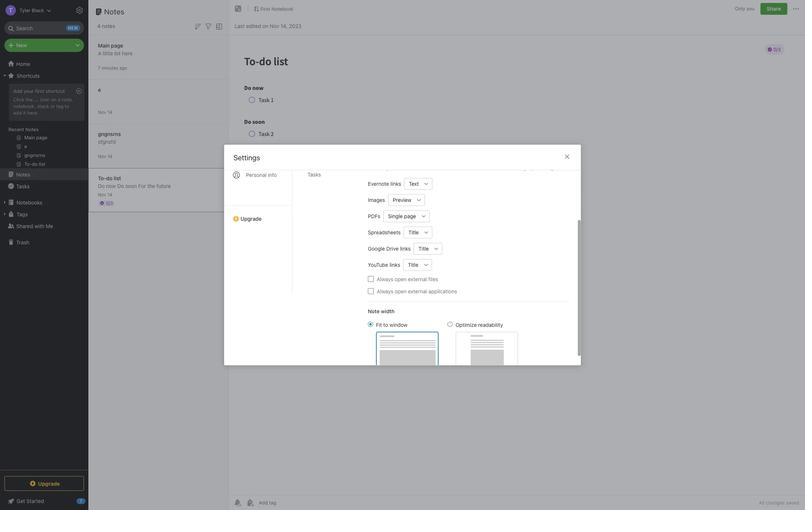 Task type: locate. For each thing, give the bounding box(es) containing it.
edited
[[246, 23, 261, 29]]

your left default in the top of the page
[[387, 165, 396, 171]]

1 vertical spatial upgrade
[[38, 480, 60, 487]]

7 minutes ago
[[98, 65, 127, 71]]

notes inside note list element
[[104, 7, 125, 16]]

1 vertical spatial your
[[387, 165, 396, 171]]

single
[[388, 213, 403, 219]]

preview
[[393, 197, 412, 203]]

notes inside group
[[25, 126, 39, 132]]

google drive links
[[368, 245, 411, 252]]

option group containing fit to window
[[368, 321, 519, 368]]

shortcut
[[46, 88, 65, 94]]

1 horizontal spatial page
[[404, 213, 416, 219]]

0 vertical spatial title button
[[404, 227, 421, 238]]

page
[[111, 42, 123, 48], [404, 213, 416, 219]]

external down always open external files
[[408, 288, 427, 294]]

1 14 from the top
[[108, 109, 112, 115]]

0 vertical spatial your
[[24, 88, 34, 94]]

always
[[377, 276, 394, 282], [377, 288, 394, 294]]

0 vertical spatial title
[[409, 229, 419, 236]]

choose
[[368, 165, 385, 171]]

0 vertical spatial page
[[111, 42, 123, 48]]

notes up tasks button
[[16, 171, 30, 177]]

Choose default view option for YouTube links field
[[404, 259, 432, 271]]

on right edited
[[263, 23, 269, 29]]

tasks inside button
[[16, 183, 30, 189]]

title button down title field
[[414, 243, 431, 255]]

0 horizontal spatial tasks
[[16, 183, 30, 189]]

notes up notes
[[104, 7, 125, 16]]

0 vertical spatial upgrade
[[241, 216, 262, 222]]

always for always open external files
[[377, 276, 394, 282]]

nov inside note window element
[[270, 23, 279, 29]]

do
[[98, 183, 105, 189], [117, 183, 124, 189]]

0 vertical spatial open
[[395, 276, 407, 282]]

changes
[[767, 500, 785, 506]]

1 always from the top
[[377, 276, 394, 282]]

tab list
[[224, 98, 293, 293]]

to-do list
[[98, 175, 121, 181]]

1 vertical spatial open
[[395, 288, 407, 294]]

title button for spreadsheets
[[404, 227, 421, 238]]

readability
[[479, 322, 503, 328]]

None search field
[[10, 21, 79, 35]]

do down "to-" at top left
[[98, 183, 105, 189]]

1 vertical spatial on
[[51, 97, 57, 102]]

0 vertical spatial to
[[65, 103, 69, 109]]

page up bit
[[111, 42, 123, 48]]

1 vertical spatial external
[[408, 288, 427, 294]]

0 horizontal spatial to
[[65, 103, 69, 109]]

group
[[0, 81, 88, 171]]

what
[[498, 165, 510, 171]]

...
[[34, 97, 39, 102]]

tree
[[0, 58, 88, 470]]

title inside choose default view option for youtube links field
[[408, 262, 419, 268]]

external for files
[[408, 276, 427, 282]]

open down always open external files
[[395, 288, 407, 294]]

home link
[[0, 58, 88, 70]]

a
[[58, 97, 61, 102]]

fit
[[376, 322, 382, 328]]

shared with me link
[[0, 220, 88, 232]]

2 external from the top
[[408, 288, 427, 294]]

0 vertical spatial on
[[263, 23, 269, 29]]

1 vertical spatial upgrade button
[[4, 476, 84, 491]]

a little bit here
[[98, 50, 133, 56]]

title down title field
[[419, 245, 429, 252]]

1 vertical spatial title
[[419, 245, 429, 252]]

0 vertical spatial notes
[[104, 7, 125, 16]]

add
[[13, 110, 22, 116]]

nov left "14,"
[[270, 23, 279, 29]]

notes
[[102, 23, 115, 29]]

personal info
[[246, 172, 277, 178]]

settings
[[234, 153, 260, 162]]

title for spreadsheets
[[409, 229, 419, 236]]

to down note,
[[65, 103, 69, 109]]

options?
[[528, 165, 548, 171]]

0 vertical spatial tasks
[[308, 171, 321, 178]]

me
[[46, 223, 53, 229]]

close image
[[563, 152, 572, 161]]

option group
[[368, 321, 519, 368]]

0 horizontal spatial your
[[24, 88, 34, 94]]

note,
[[62, 97, 73, 102]]

a
[[98, 50, 101, 56]]

upgrade button
[[224, 205, 292, 225], [4, 476, 84, 491]]

Choose default view option for Spreadsheets field
[[404, 227, 433, 238]]

1 nov 14 from the top
[[98, 109, 112, 115]]

2 vertical spatial title button
[[404, 259, 421, 271]]

nov 14 up 0/3
[[98, 192, 112, 197]]

1 horizontal spatial on
[[263, 23, 269, 29]]

on
[[263, 23, 269, 29], [51, 97, 57, 102]]

Fit to window radio
[[368, 322, 373, 327]]

2 vertical spatial nov 14
[[98, 192, 112, 197]]

title for youtube links
[[408, 262, 419, 268]]

click
[[13, 97, 24, 102]]

1 horizontal spatial your
[[387, 165, 396, 171]]

title down the choose default view option for pdfs field
[[409, 229, 419, 236]]

0 vertical spatial 14
[[108, 109, 112, 115]]

2 always from the top
[[377, 288, 394, 294]]

2 14 from the top
[[108, 154, 112, 159]]

add your first shortcut
[[13, 88, 65, 94]]

notes
[[104, 7, 125, 16], [25, 126, 39, 132], [16, 171, 30, 177]]

0 horizontal spatial the
[[26, 97, 33, 102]]

1 horizontal spatial the
[[148, 183, 155, 189]]

notes right recent
[[25, 126, 39, 132]]

notebooks link
[[0, 196, 88, 208]]

tab list containing personal info
[[224, 98, 293, 293]]

single page
[[388, 213, 416, 219]]

nov 14 down sfgnsfd
[[98, 154, 112, 159]]

page inside note list element
[[111, 42, 123, 48]]

links
[[446, 165, 456, 171], [391, 181, 401, 187], [400, 245, 411, 252], [390, 262, 401, 268]]

0 vertical spatial nov 14
[[98, 109, 112, 115]]

always right always open external applications option
[[377, 288, 394, 294]]

14
[[108, 109, 112, 115], [108, 154, 112, 159], [108, 192, 112, 197]]

1 external from the top
[[408, 276, 427, 282]]

1 horizontal spatial do
[[117, 183, 124, 189]]

1 vertical spatial title button
[[414, 243, 431, 255]]

click the ...
[[13, 97, 39, 102]]

1 vertical spatial always
[[377, 288, 394, 294]]

on left a
[[51, 97, 57, 102]]

1 do from the left
[[98, 183, 105, 189]]

0 vertical spatial the
[[26, 97, 33, 102]]

1 horizontal spatial upgrade button
[[224, 205, 292, 225]]

applications
[[429, 288, 458, 294]]

upgrade for upgrade popup button to the left
[[38, 480, 60, 487]]

you
[[747, 6, 755, 12]]

expand tags image
[[2, 211, 8, 217]]

0 vertical spatial always
[[377, 276, 394, 282]]

1 vertical spatial nov 14
[[98, 154, 112, 159]]

2 nov 14 from the top
[[98, 154, 112, 159]]

0 horizontal spatial page
[[111, 42, 123, 48]]

only you
[[736, 6, 755, 12]]

14 down sfgnsfd
[[108, 154, 112, 159]]

do down list
[[117, 183, 124, 189]]

page right single
[[404, 213, 416, 219]]

1 horizontal spatial tasks
[[308, 171, 321, 178]]

upgrade inside tab list
[[241, 216, 262, 222]]

title button for google drive links
[[414, 243, 431, 255]]

settings image
[[75, 6, 84, 15]]

nov
[[270, 23, 279, 29], [98, 109, 106, 115], [98, 154, 106, 159], [98, 192, 106, 197]]

1 vertical spatial 14
[[108, 154, 112, 159]]

1 vertical spatial to
[[384, 322, 388, 328]]

first notebook
[[261, 6, 294, 12]]

minutes
[[102, 65, 118, 71]]

always right always open external files option
[[377, 276, 394, 282]]

tasks button
[[0, 180, 88, 192]]

bit
[[115, 50, 121, 56]]

1 vertical spatial the
[[148, 183, 155, 189]]

2 vertical spatial 14
[[108, 192, 112, 197]]

0 vertical spatial external
[[408, 276, 427, 282]]

tasks tab
[[302, 168, 356, 181]]

are
[[512, 165, 519, 171]]

title button
[[404, 227, 421, 238], [414, 243, 431, 255], [404, 259, 421, 271]]

1 vertical spatial tasks
[[16, 183, 30, 189]]

0 horizontal spatial upgrade
[[38, 480, 60, 487]]

info
[[268, 172, 277, 178]]

your up click the ...
[[24, 88, 34, 94]]

open up always open external applications
[[395, 276, 407, 282]]

7
[[98, 65, 101, 71]]

notebooks
[[17, 199, 42, 205]]

pdfs
[[368, 213, 381, 219]]

e
[[98, 86, 101, 93]]

2 vertical spatial title
[[408, 262, 419, 268]]

0 vertical spatial upgrade button
[[224, 205, 292, 225]]

open for always open external files
[[395, 276, 407, 282]]

external
[[408, 276, 427, 282], [408, 288, 427, 294]]

Search text field
[[10, 21, 79, 35]]

title button down the choose default view option for pdfs field
[[404, 227, 421, 238]]

group containing add your first shortcut
[[0, 81, 88, 171]]

title button for youtube links
[[404, 259, 421, 271]]

14 up 0/3
[[108, 192, 112, 197]]

saved
[[787, 500, 800, 506]]

the inside note list element
[[148, 183, 155, 189]]

to right fit
[[384, 322, 388, 328]]

external for applications
[[408, 288, 427, 294]]

all
[[760, 500, 765, 506]]

title up always open external files
[[408, 262, 419, 268]]

to inside the icon on a note, notebook, stack or tag to add it here.
[[65, 103, 69, 109]]

nov 14
[[98, 109, 112, 115], [98, 154, 112, 159], [98, 192, 112, 197]]

share button
[[761, 3, 788, 15]]

the left ...
[[26, 97, 33, 102]]

1 vertical spatial notes
[[25, 126, 39, 132]]

external up always open external applications
[[408, 276, 427, 282]]

0 horizontal spatial do
[[98, 183, 105, 189]]

1 open from the top
[[395, 276, 407, 282]]

14 up gngnsrns
[[108, 109, 112, 115]]

nov up 0/3
[[98, 192, 106, 197]]

choose your default views for new links and attachments.
[[368, 165, 497, 171]]

first
[[35, 88, 44, 94]]

page inside button
[[404, 213, 416, 219]]

upgrade
[[241, 216, 262, 222], [38, 480, 60, 487]]

tags
[[17, 211, 28, 217]]

tree containing home
[[0, 58, 88, 470]]

with
[[34, 223, 44, 229]]

2 vertical spatial notes
[[16, 171, 30, 177]]

expand note image
[[234, 4, 243, 13]]

1 horizontal spatial to
[[384, 322, 388, 328]]

nov 14 up gngnsrns
[[98, 109, 112, 115]]

title button up always open external files
[[404, 259, 421, 271]]

1 horizontal spatial upgrade
[[241, 216, 262, 222]]

1 vertical spatial page
[[404, 213, 416, 219]]

the right for
[[148, 183, 155, 189]]

to
[[65, 103, 69, 109], [384, 322, 388, 328]]

2 open from the top
[[395, 288, 407, 294]]

single page button
[[384, 210, 418, 222]]

tags button
[[0, 208, 88, 220]]

0 horizontal spatial on
[[51, 97, 57, 102]]



Task type: describe. For each thing, give the bounding box(es) containing it.
Note Editor text field
[[229, 35, 806, 495]]

page for main page
[[111, 42, 123, 48]]

window
[[390, 322, 408, 328]]

on inside note window element
[[263, 23, 269, 29]]

attachments.
[[467, 165, 497, 171]]

new
[[436, 165, 445, 171]]

sfgnsfd
[[98, 138, 116, 145]]

notebook
[[272, 6, 294, 12]]

icon on a note, notebook, stack or tag to add it here.
[[13, 97, 73, 116]]

soon
[[125, 183, 137, 189]]

links right drive
[[400, 245, 411, 252]]

little
[[103, 50, 113, 56]]

links down drive
[[390, 262, 401, 268]]

Optimize readability radio
[[448, 322, 453, 327]]

personal
[[246, 172, 267, 178]]

add tag image
[[246, 498, 255, 507]]

stack
[[37, 103, 49, 109]]

gngnsrns
[[98, 131, 121, 137]]

0/3
[[106, 200, 113, 206]]

first notebook button
[[251, 4, 296, 14]]

14 for e
[[108, 109, 112, 115]]

gngnsrns sfgnsfd
[[98, 131, 121, 145]]

Choose default view option for Google Drive links field
[[414, 243, 443, 255]]

expand notebooks image
[[2, 199, 8, 205]]

only
[[736, 6, 746, 12]]

Choose default view option for Images field
[[388, 194, 425, 206]]

to inside option group
[[384, 322, 388, 328]]

ago
[[120, 65, 127, 71]]

text button
[[404, 178, 421, 190]]

links left and in the top right of the page
[[446, 165, 456, 171]]

shared
[[16, 223, 33, 229]]

2 do from the left
[[117, 183, 124, 189]]

now
[[106, 183, 116, 189]]

views
[[415, 165, 427, 171]]

always open external applications
[[377, 288, 458, 294]]

Always open external applications checkbox
[[368, 288, 374, 294]]

new
[[16, 42, 27, 48]]

spreadsheets
[[368, 229, 401, 236]]

group inside tree
[[0, 81, 88, 171]]

here.
[[27, 110, 39, 116]]

note width
[[368, 308, 395, 314]]

main
[[98, 42, 110, 48]]

default
[[398, 165, 413, 171]]

fit to window
[[376, 322, 408, 328]]

nov down sfgnsfd
[[98, 154, 106, 159]]

do now do soon for the future
[[98, 183, 171, 189]]

2023
[[289, 23, 302, 29]]

or
[[50, 103, 55, 109]]

what are my options?
[[498, 165, 548, 171]]

Choose default view option for Evernote links field
[[404, 178, 433, 190]]

nov 14 for e
[[98, 109, 112, 115]]

and
[[458, 165, 466, 171]]

0 horizontal spatial upgrade button
[[4, 476, 84, 491]]

preview button
[[388, 194, 414, 206]]

nov down the e
[[98, 109, 106, 115]]

add a reminder image
[[233, 498, 242, 507]]

your for first
[[24, 88, 34, 94]]

note list element
[[88, 0, 229, 510]]

do
[[106, 175, 113, 181]]

it
[[23, 110, 26, 116]]

trash
[[16, 239, 29, 245]]

optimize
[[456, 322, 477, 328]]

evernote
[[368, 181, 389, 187]]

on inside the icon on a note, notebook, stack or tag to add it here.
[[51, 97, 57, 102]]

new button
[[4, 39, 84, 52]]

title for google drive links
[[419, 245, 429, 252]]

text
[[409, 181, 419, 187]]

Always open external files checkbox
[[368, 276, 374, 282]]

3 14 from the top
[[108, 192, 112, 197]]

for
[[428, 165, 435, 171]]

evernote links
[[368, 181, 401, 187]]

add
[[13, 88, 22, 94]]

shared with me
[[16, 223, 53, 229]]

page for single page
[[404, 213, 416, 219]]

icon
[[40, 97, 50, 102]]

shortcuts
[[17, 72, 40, 79]]

open for always open external applications
[[395, 288, 407, 294]]

recent notes
[[8, 126, 39, 132]]

trash link
[[0, 236, 88, 248]]

links left text 'button'
[[391, 181, 401, 187]]

list
[[114, 175, 121, 181]]

upgrade for the topmost upgrade popup button
[[241, 216, 262, 222]]

note window element
[[229, 0, 806, 510]]

the inside group
[[26, 97, 33, 102]]

first
[[261, 6, 270, 12]]

14 for gngnsrns
[[108, 154, 112, 159]]

4 notes
[[97, 23, 115, 29]]

always open external files
[[377, 276, 439, 282]]

notebook,
[[13, 103, 36, 109]]

Choose default view option for PDFs field
[[384, 210, 430, 222]]

share
[[767, 6, 782, 12]]

home
[[16, 61, 30, 67]]

all changes saved
[[760, 500, 800, 506]]

width
[[381, 308, 395, 314]]

your for default
[[387, 165, 396, 171]]

nov 14 for gngnsrns
[[98, 154, 112, 159]]

always for always open external applications
[[377, 288, 394, 294]]

youtube links
[[368, 262, 401, 268]]

last
[[235, 23, 245, 29]]

note
[[368, 308, 380, 314]]

images
[[368, 197, 385, 203]]

14,
[[281, 23, 288, 29]]

4
[[97, 23, 101, 29]]

3 nov 14 from the top
[[98, 192, 112, 197]]

tasks inside tab
[[308, 171, 321, 178]]

google
[[368, 245, 385, 252]]

files
[[429, 276, 439, 282]]



Task type: vqa. For each thing, say whether or not it's contained in the screenshot.
the Start writing… text box
no



